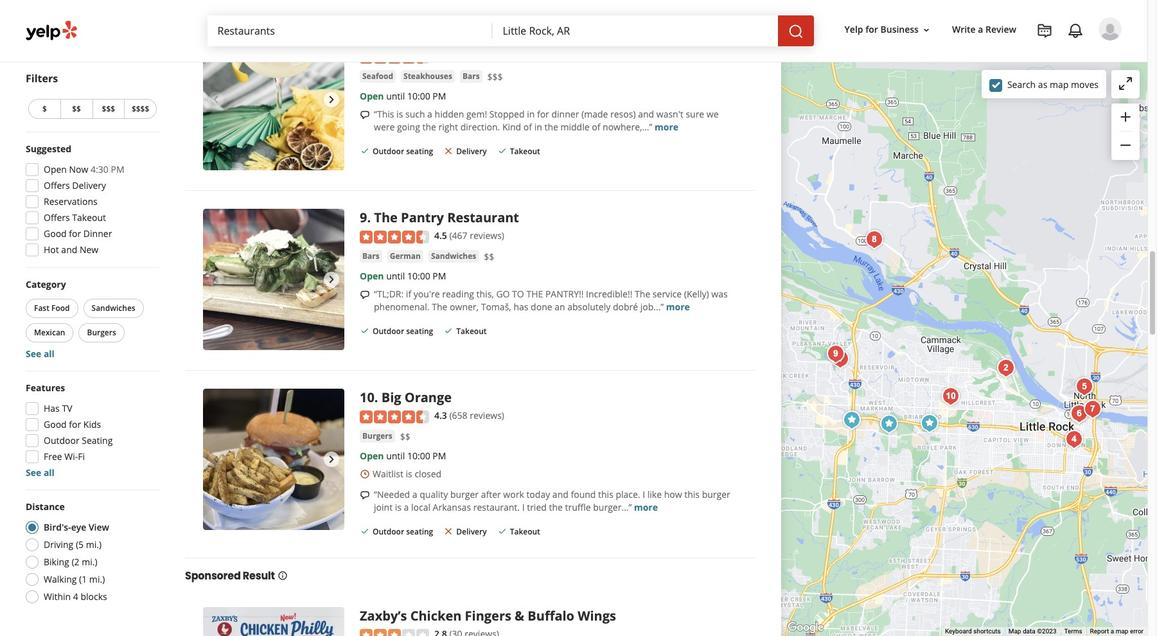 Task type: describe. For each thing, give the bounding box(es) containing it.
resos)
[[611, 108, 636, 120]]

for for business
[[866, 23, 879, 36]]

sponsored
[[185, 569, 241, 584]]

hot and new
[[44, 244, 99, 256]]

(1
[[79, 574, 87, 586]]

direction.
[[461, 121, 500, 133]]

data
[[1024, 628, 1036, 635]]

brood & barley image
[[1072, 374, 1098, 400]]

is for cypress
[[397, 108, 403, 120]]

a for write
[[979, 23, 984, 36]]

keyboard shortcuts button
[[946, 628, 1002, 637]]

sandwiches for top sandwiches button
[[431, 251, 477, 262]]

fingers
[[465, 608, 512, 625]]

food
[[51, 303, 70, 314]]

8 . cypress social
[[360, 29, 465, 47]]

bird's-eye view
[[44, 521, 109, 534]]

see for category
[[26, 348, 41, 360]]

16 checkmark v2 image for takeout
[[497, 146, 508, 156]]

previous image for 9
[[208, 272, 224, 288]]

and inside the "needed a quality burger after work today and found this place. i like how this burger joint is a local arkansas restaurant. i tried the truffle burger…"
[[553, 489, 569, 501]]

terms
[[1065, 628, 1083, 635]]

write a review
[[953, 23, 1017, 36]]

1 vertical spatial in
[[535, 121, 543, 133]]

filters
[[26, 71, 58, 86]]

search image
[[789, 24, 804, 39]]

owner,
[[450, 301, 479, 313]]

wings
[[578, 608, 617, 625]]

until for cypress
[[387, 90, 405, 102]]

within
[[44, 591, 71, 603]]

view
[[89, 521, 109, 534]]

. for 9
[[367, 209, 371, 227]]

open until 10:00 pm for the
[[360, 270, 446, 282]]

0 horizontal spatial bars button
[[360, 250, 382, 263]]

"this
[[374, 108, 394, 120]]

more link for 9 . the pantry restaurant
[[667, 301, 690, 313]]

more link for 8 . cypress social
[[655, 121, 679, 133]]

all for category
[[44, 348, 55, 360]]

. for 8
[[367, 29, 371, 47]]

outdoor down were
[[373, 146, 404, 157]]

allsopp & chapple restaurant + bar image
[[1067, 401, 1093, 427]]

3 outdoor seating from the top
[[373, 526, 434, 537]]

offers takeout
[[44, 212, 106, 224]]

see all for features
[[26, 467, 55, 479]]

keyboard shortcuts
[[946, 628, 1002, 635]]

pm for 10 . big orange
[[433, 450, 446, 462]]

16 checkmark v2 image for outdoor seating
[[360, 326, 370, 336]]

steakhouses
[[404, 71, 453, 82]]

kids
[[83, 419, 101, 431]]

outdoor down phenomenal.
[[373, 326, 404, 337]]

dobré
[[613, 301, 639, 313]]

has
[[514, 301, 529, 313]]

arkansas
[[433, 501, 471, 514]]

a for report
[[1112, 628, 1115, 635]]

$$ for 9 . the pantry restaurant
[[484, 251, 495, 263]]

seafood
[[363, 71, 394, 82]]

burgers link
[[360, 430, 395, 443]]

outdoor inside group
[[44, 435, 80, 447]]

16 info v2 image
[[278, 571, 288, 581]]

restaurant
[[448, 209, 520, 227]]

"tl;dr:
[[374, 288, 404, 300]]

4:30
[[91, 163, 109, 176]]

after
[[481, 489, 501, 501]]

notifications image
[[1069, 23, 1084, 39]]

all for features
[[44, 467, 55, 479]]

a left local
[[404, 501, 409, 514]]

things to do, nail salons, plumbers text field
[[207, 15, 493, 46]]

waitlist
[[373, 468, 404, 480]]

$$$$ button
[[124, 99, 157, 119]]

map for moves
[[1051, 78, 1069, 90]]

waitlist is closed
[[373, 468, 442, 480]]

(kelly)
[[685, 288, 710, 300]]

taco bell image
[[877, 411, 903, 437]]

takeout down kind
[[510, 146, 541, 157]]

big orange link
[[382, 389, 452, 407]]

2 vertical spatial the
[[432, 301, 448, 313]]

16 speech v2 image
[[360, 490, 370, 501]]

zaxby's chicken fingers & buffalo wings
[[360, 608, 617, 625]]

the left "right"
[[423, 121, 437, 133]]

sponsored result
[[185, 569, 275, 584]]

0 vertical spatial burgers button
[[79, 323, 125, 343]]

pm for 8 . cypress social
[[433, 90, 446, 102]]

"needed a quality burger after work today and found this place. i like how this burger joint is a local arkansas restaurant. i tried the truffle burger…"
[[374, 489, 731, 514]]

gem!
[[467, 108, 487, 120]]

terms link
[[1065, 628, 1083, 635]]

a inside "this is such a hidden gem! stopped in for dinner (made resos) and wasn't sure we were going the right direction. kind of in the middle of nowhere,…"
[[428, 108, 433, 120]]

chicken
[[411, 608, 462, 625]]

4.5 (146 reviews)
[[435, 50, 505, 62]]

0 horizontal spatial bars link
[[360, 250, 382, 263]]

offers for offers takeout
[[44, 212, 70, 224]]

4.5 star rating image for cypress
[[360, 51, 429, 64]]

10:00 for pantry
[[408, 270, 431, 282]]

2 burger from the left
[[703, 489, 731, 501]]

1 of from the left
[[524, 121, 532, 133]]

2 this from the left
[[685, 489, 700, 501]]

3 seating from the top
[[406, 526, 434, 537]]

map data ©2023
[[1009, 628, 1057, 635]]

and inside group
[[61, 244, 77, 256]]

is for big
[[406, 468, 413, 480]]

absolutely
[[568, 301, 611, 313]]

until for big
[[387, 450, 405, 462]]

reviews) for 10 . big orange
[[470, 410, 505, 422]]

hidden
[[435, 108, 464, 120]]

4.3
[[435, 410, 447, 422]]

right
[[439, 121, 458, 133]]

2 vertical spatial more
[[635, 501, 658, 514]]

tried
[[527, 501, 547, 514]]

free
[[44, 451, 62, 463]]

the root cafe image
[[1062, 427, 1088, 452]]

report
[[1091, 628, 1110, 635]]

delivery for 16 close v2 icon
[[457, 526, 487, 537]]

good for kids
[[44, 419, 101, 431]]

open for 8
[[360, 90, 384, 102]]

today
[[527, 489, 551, 501]]

takeout up dinner
[[72, 212, 106, 224]]

mexican
[[34, 327, 65, 338]]

orange
[[405, 389, 452, 407]]

good for good for kids
[[44, 419, 67, 431]]

for for dinner
[[69, 228, 81, 240]]

buenos aires grill and cafe image
[[1081, 396, 1107, 422]]

maddie's place image
[[994, 355, 1020, 381]]

open for 10
[[360, 450, 384, 462]]

yelp for business
[[845, 23, 919, 36]]

stopped
[[490, 108, 525, 120]]

big orange image
[[939, 384, 964, 409]]

$$ button
[[60, 99, 92, 119]]

fast
[[34, 303, 49, 314]]

keyboard
[[946, 628, 973, 635]]

"tl;dr: if you're reading this, go to the pantry!!  incredible!! the service (kelly) was phenomenal. the owner, tomaš, has done an absolutely dobré job…"
[[374, 288, 728, 313]]

the
[[527, 288, 543, 300]]

option group containing distance
[[22, 501, 159, 608]]

1 horizontal spatial bars link
[[460, 70, 483, 83]]

group containing suggested
[[22, 143, 159, 260]]

address, neighborhood, city, state or zip text field
[[493, 15, 778, 46]]

9
[[360, 209, 367, 227]]

reviews) for 9 . the pantry restaurant
[[470, 230, 505, 242]]

slideshow element for 8
[[203, 29, 345, 171]]

zaxby's
[[360, 608, 407, 625]]

4.5 for pantry
[[435, 230, 447, 242]]

$$$$
[[132, 104, 149, 114]]

german button
[[388, 250, 424, 263]]

until for the
[[387, 270, 405, 282]]

burgers for topmost burgers 'button'
[[87, 327, 116, 338]]

more for 8 . cypress social
[[655, 121, 679, 133]]

google image
[[785, 620, 827, 637]]

open down suggested
[[44, 163, 67, 176]]

zoom out image
[[1119, 138, 1134, 153]]

burgers for right burgers 'button'
[[363, 431, 393, 442]]

seating for social
[[406, 146, 434, 157]]

eye
[[71, 521, 86, 534]]

0 horizontal spatial sandwiches button
[[83, 299, 144, 318]]

bars for the rightmost bars button
[[463, 71, 480, 82]]

2 horizontal spatial the
[[635, 288, 651, 300]]

open until 10:00 pm for cypress
[[360, 90, 446, 102]]

to
[[513, 288, 525, 300]]

subway image
[[918, 411, 943, 436]]

1 horizontal spatial $$$
[[488, 71, 503, 83]]

report a map error link
[[1091, 628, 1144, 635]]

none field address, neighborhood, city, state or zip
[[493, 15, 778, 46]]

16 speech v2 image for 8
[[360, 110, 370, 120]]

16 speech v2 image for 9
[[360, 290, 370, 300]]

fast food
[[34, 303, 70, 314]]

mi.) for biking (2 mi.)
[[82, 556, 97, 568]]

features
[[26, 382, 65, 394]]

as
[[1039, 78, 1048, 90]]

2.8 star rating image
[[360, 629, 429, 637]]

previous image for 8
[[208, 92, 224, 108]]

outdoor down joint
[[373, 526, 404, 537]]

group containing features
[[22, 382, 159, 480]]

map for error
[[1117, 628, 1129, 635]]

search
[[1008, 78, 1037, 90]]

reading
[[442, 288, 474, 300]]

pm right 4:30
[[111, 163, 124, 176]]



Task type: locate. For each thing, give the bounding box(es) containing it.
a inside write a review link
[[979, 23, 984, 36]]

burgers down 4.3 star rating image
[[363, 431, 393, 442]]

2 reviews) from the top
[[470, 230, 505, 242]]

within 4 blocks
[[44, 591, 107, 603]]

previous image
[[208, 452, 224, 468]]

next image
[[324, 272, 339, 288]]

seafood button
[[360, 70, 396, 83]]

16 checkmark v2 image
[[497, 146, 508, 156], [360, 326, 370, 336]]

1 horizontal spatial sandwiches button
[[429, 250, 479, 263]]

i
[[643, 489, 646, 501], [523, 501, 525, 514]]

0 vertical spatial seating
[[406, 146, 434, 157]]

outdoor seating
[[44, 435, 113, 447]]

2 vertical spatial delivery
[[457, 526, 487, 537]]

0 horizontal spatial and
[[61, 244, 77, 256]]

tv
[[62, 402, 72, 415]]

0 horizontal spatial i
[[523, 501, 525, 514]]

1 vertical spatial more link
[[667, 301, 690, 313]]

1 vertical spatial slideshow element
[[203, 209, 345, 351]]

2 good from the top
[[44, 419, 67, 431]]

4.5 star rating image down cypress
[[360, 51, 429, 64]]

0 vertical spatial bars
[[463, 71, 480, 82]]

has
[[44, 402, 60, 415]]

1 vertical spatial burgers button
[[360, 430, 395, 443]]

slideshow element for 9
[[203, 209, 345, 351]]

2 vertical spatial $$
[[400, 431, 411, 443]]

driving
[[44, 539, 73, 551]]

bars button down the '4.5 (146 reviews)'
[[460, 70, 483, 83]]

map
[[1009, 628, 1022, 635]]

burger right "how"
[[703, 489, 731, 501]]

reviews) for 8 . cypress social
[[470, 50, 505, 62]]

write
[[953, 23, 976, 36]]

10:00 up you're
[[408, 270, 431, 282]]

option group
[[22, 501, 159, 608]]

zaxby's chicken fingers & buffalo wings image
[[840, 407, 865, 433]]

more for 9 . the pantry restaurant
[[667, 301, 690, 313]]

fi
[[78, 451, 85, 463]]

see all down free at the bottom of page
[[26, 467, 55, 479]]

cypress social image
[[862, 227, 888, 252]]

see
[[26, 348, 41, 360], [26, 467, 41, 479]]

see all button for features
[[26, 467, 55, 479]]

$$$
[[488, 71, 503, 83], [102, 104, 115, 114]]

seating down local
[[406, 526, 434, 537]]

2 vertical spatial more link
[[635, 501, 658, 514]]

3 slideshow element from the top
[[203, 389, 345, 531]]

1 see all from the top
[[26, 348, 55, 360]]

middle
[[561, 121, 590, 133]]

seating
[[406, 146, 434, 157], [406, 326, 434, 337], [406, 526, 434, 537]]

group
[[1112, 104, 1141, 160], [22, 143, 159, 260], [23, 278, 159, 361], [22, 382, 159, 480]]

distance
[[26, 501, 65, 513]]

map
[[1051, 78, 1069, 90], [1117, 628, 1129, 635]]

1 previous image from the top
[[208, 92, 224, 108]]

$$$ down the '4.5 (146 reviews)'
[[488, 71, 503, 83]]

1 slideshow element from the top
[[203, 29, 345, 171]]

0 vertical spatial sandwiches button
[[429, 250, 479, 263]]

free wi-fi
[[44, 451, 85, 463]]

0 vertical spatial see all
[[26, 348, 55, 360]]

2 vertical spatial outdoor seating
[[373, 526, 434, 537]]

seating down phenomenal.
[[406, 326, 434, 337]]

2 until from the top
[[387, 270, 405, 282]]

.
[[367, 29, 371, 47], [367, 209, 371, 227], [375, 389, 378, 407]]

1 horizontal spatial sandwiches
[[431, 251, 477, 262]]

1 vertical spatial open until 10:00 pm
[[360, 270, 446, 282]]

0 horizontal spatial map
[[1051, 78, 1069, 90]]

1 vertical spatial all
[[44, 467, 55, 479]]

suggested
[[26, 143, 71, 155]]

1 vertical spatial i
[[523, 501, 525, 514]]

group containing category
[[23, 278, 159, 361]]

1 see all button from the top
[[26, 348, 55, 360]]

and up the nowhere,…"
[[639, 108, 655, 120]]

offers delivery
[[44, 179, 106, 192]]

in right kind
[[535, 121, 543, 133]]

samantha's tap room & wood grill image
[[1067, 402, 1092, 427]]

3 reviews) from the top
[[470, 410, 505, 422]]

good down has tv
[[44, 419, 67, 431]]

3 open until 10:00 pm from the top
[[360, 450, 446, 462]]

1 all from the top
[[44, 348, 55, 360]]

was
[[712, 288, 728, 300]]

0 vertical spatial $$
[[72, 104, 81, 114]]

0 vertical spatial 4.5
[[435, 50, 447, 62]]

petit & keet image
[[828, 346, 854, 372]]

see up distance
[[26, 467, 41, 479]]

2 all from the top
[[44, 467, 55, 479]]

outdoor seating down local
[[373, 526, 434, 537]]

2 horizontal spatial $$
[[484, 251, 495, 263]]

0 vertical spatial reviews)
[[470, 50, 505, 62]]

sandwiches button right food
[[83, 299, 144, 318]]

mi.) right (5
[[86, 539, 102, 551]]

the right 9
[[374, 209, 398, 227]]

seating down going
[[406, 146, 434, 157]]

. left big
[[375, 389, 378, 407]]

1 until from the top
[[387, 90, 405, 102]]

0 vertical spatial is
[[397, 108, 403, 120]]

the inside the "needed a quality burger after work today and found this place. i like how this burger joint is a local arkansas restaurant. i tried the truffle burger…"
[[549, 501, 563, 514]]

german
[[390, 251, 421, 262]]

0 vertical spatial 4.5 star rating image
[[360, 51, 429, 64]]

pm
[[433, 90, 446, 102], [111, 163, 124, 176], [433, 270, 446, 282], [433, 450, 446, 462]]

2 none field from the left
[[493, 15, 778, 46]]

0 horizontal spatial burger
[[451, 489, 479, 501]]

german link
[[388, 250, 424, 263]]

2 open until 10:00 pm from the top
[[360, 270, 446, 282]]

until up "this
[[387, 90, 405, 102]]

0 vertical spatial in
[[527, 108, 535, 120]]

more link down the like
[[635, 501, 658, 514]]

16 speech v2 image left "tl;dr:
[[360, 290, 370, 300]]

1 vertical spatial reviews)
[[470, 230, 505, 242]]

1 16 speech v2 image from the top
[[360, 110, 370, 120]]

seating for pantry
[[406, 326, 434, 337]]

more link down service
[[667, 301, 690, 313]]

0 vertical spatial $$$
[[488, 71, 503, 83]]

reviews) down restaurant
[[470, 230, 505, 242]]

truffle
[[565, 501, 591, 514]]

0 vertical spatial sandwiches
[[431, 251, 477, 262]]

this up burger…"
[[599, 489, 614, 501]]

0 vertical spatial the
[[374, 209, 398, 227]]

2 of from the left
[[592, 121, 601, 133]]

1 next image from the top
[[324, 92, 339, 108]]

1 reviews) from the top
[[470, 50, 505, 62]]

outdoor seating for the
[[373, 326, 434, 337]]

pm up hidden
[[433, 90, 446, 102]]

2 vertical spatial seating
[[406, 526, 434, 537]]

4.5 left the (467
[[435, 230, 447, 242]]

offers down reservations
[[44, 212, 70, 224]]

offers for offers delivery
[[44, 179, 70, 192]]

. left cypress
[[367, 29, 371, 47]]

kendall p. image
[[1099, 17, 1123, 41]]

4.5 (467 reviews)
[[435, 230, 505, 242]]

bars down the '4.5 (146 reviews)'
[[463, 71, 480, 82]]

1 outdoor seating from the top
[[373, 146, 434, 157]]

0 horizontal spatial of
[[524, 121, 532, 133]]

expand map image
[[1119, 76, 1134, 91]]

how
[[665, 489, 683, 501]]

a up local
[[413, 489, 418, 501]]

0 vertical spatial more link
[[655, 121, 679, 133]]

good for good for dinner
[[44, 228, 67, 240]]

takeout down owner,
[[457, 326, 487, 337]]

job…"
[[641, 301, 664, 313]]

an
[[555, 301, 566, 313]]

in right stopped
[[527, 108, 535, 120]]

10:00
[[408, 90, 431, 102], [408, 270, 431, 282], [408, 450, 431, 462]]

delivery down open now 4:30 pm
[[72, 179, 106, 192]]

outdoor seating down going
[[373, 146, 434, 157]]

sandwiches for leftmost sandwiches button
[[92, 303, 135, 314]]

0 horizontal spatial bars
[[363, 251, 380, 262]]

for for kids
[[69, 419, 81, 431]]

offers
[[44, 179, 70, 192], [44, 212, 70, 224]]

steakhouses button
[[401, 70, 455, 83]]

16 checkmark v2 image
[[360, 146, 370, 156], [444, 326, 454, 336], [360, 526, 370, 537], [497, 526, 508, 537]]

the down you're
[[432, 301, 448, 313]]

1 horizontal spatial i
[[643, 489, 646, 501]]

0 horizontal spatial $$$
[[102, 104, 115, 114]]

1 vertical spatial mi.)
[[82, 556, 97, 568]]

1 vertical spatial outdoor seating
[[373, 326, 434, 337]]

outdoor seating
[[373, 146, 434, 157], [373, 326, 434, 337], [373, 526, 434, 537]]

for inside button
[[866, 23, 879, 36]]

0 vertical spatial map
[[1051, 78, 1069, 90]]

reviews) right (146 on the top of page
[[470, 50, 505, 62]]

delivery for 16 close v2 image
[[457, 146, 487, 157]]

10:00 for social
[[408, 90, 431, 102]]

2 slideshow element from the top
[[203, 209, 345, 351]]

0 vertical spatial delivery
[[457, 146, 487, 157]]

0 vertical spatial .
[[367, 29, 371, 47]]

more down service
[[667, 301, 690, 313]]

0 vertical spatial all
[[44, 348, 55, 360]]

none field things to do, nail salons, plumbers
[[207, 15, 493, 46]]

0 vertical spatial bars button
[[460, 70, 483, 83]]

for up outdoor seating
[[69, 419, 81, 431]]

0 horizontal spatial $$
[[72, 104, 81, 114]]

0 vertical spatial i
[[643, 489, 646, 501]]

mi.) right (2
[[82, 556, 97, 568]]

is inside "this is such a hidden gem! stopped in for dinner (made resos) and wasn't sure we were going the right direction. kind of in the middle of nowhere,…"
[[397, 108, 403, 120]]

1 vertical spatial bars button
[[360, 250, 382, 263]]

1 horizontal spatial 16 checkmark v2 image
[[497, 146, 508, 156]]

2 see from the top
[[26, 467, 41, 479]]

seafood link
[[360, 70, 396, 83]]

4
[[73, 591, 78, 603]]

error
[[1131, 628, 1144, 635]]

$$ down 4.5 (467 reviews)
[[484, 251, 495, 263]]

$$ for 10 . big orange
[[400, 431, 411, 443]]

yelp for business button
[[840, 18, 937, 41]]

open until 10:00 pm up waitlist is closed on the left
[[360, 450, 446, 462]]

the
[[423, 121, 437, 133], [545, 121, 559, 133], [549, 501, 563, 514]]

category
[[26, 278, 66, 291]]

outdoor seating down phenomenal.
[[373, 326, 434, 337]]

. left 'pantry'
[[367, 209, 371, 227]]

the up job…"
[[635, 288, 651, 300]]

1 horizontal spatial and
[[553, 489, 569, 501]]

2 horizontal spatial and
[[639, 108, 655, 120]]

1 vertical spatial bars link
[[360, 250, 382, 263]]

moves
[[1072, 78, 1099, 90]]

map left the 'error'
[[1117, 628, 1129, 635]]

tomaš,
[[481, 301, 512, 313]]

1 horizontal spatial burgers button
[[360, 430, 395, 443]]

a right report
[[1112, 628, 1115, 635]]

open up "tl;dr:
[[360, 270, 384, 282]]

1 none field from the left
[[207, 15, 493, 46]]

0 vertical spatial see
[[26, 348, 41, 360]]

review
[[986, 23, 1017, 36]]

takeout
[[510, 146, 541, 157], [72, 212, 106, 224], [457, 326, 487, 337], [510, 526, 541, 537]]

burgers right the mexican
[[87, 327, 116, 338]]

for left dinner at the top of the page
[[537, 108, 550, 120]]

0 vertical spatial next image
[[324, 92, 339, 108]]

0 vertical spatial 16 checkmark v2 image
[[497, 146, 508, 156]]

the right tried
[[549, 501, 563, 514]]

16 clock v2 image
[[360, 469, 370, 479]]

$$$ inside $$$ button
[[102, 104, 115, 114]]

good up hot
[[44, 228, 67, 240]]

see all button for category
[[26, 348, 55, 360]]

1 good from the top
[[44, 228, 67, 240]]

a for "needed
[[413, 489, 418, 501]]

1 horizontal spatial bars
[[463, 71, 480, 82]]

go
[[497, 288, 510, 300]]

burgers inside group
[[87, 327, 116, 338]]

buffalo
[[528, 608, 575, 625]]

bars button left german link
[[360, 250, 382, 263]]

16 close v2 image
[[444, 526, 454, 537]]

1 vertical spatial see
[[26, 467, 41, 479]]

1 vertical spatial until
[[387, 270, 405, 282]]

see for features
[[26, 467, 41, 479]]

mi.) for walking (1 mi.)
[[89, 574, 105, 586]]

a right such
[[428, 108, 433, 120]]

1 vertical spatial next image
[[324, 452, 339, 468]]

1 vertical spatial .
[[367, 209, 371, 227]]

all down free at the bottom of page
[[44, 467, 55, 479]]

next image for 8 . cypress social
[[324, 92, 339, 108]]

outdoor seating for cypress
[[373, 146, 434, 157]]

1 this from the left
[[599, 489, 614, 501]]

outdoor
[[373, 146, 404, 157], [373, 326, 404, 337], [44, 435, 80, 447], [373, 526, 404, 537]]

i left tried
[[523, 501, 525, 514]]

1 horizontal spatial bars button
[[460, 70, 483, 83]]

bird's-
[[44, 521, 71, 534]]

2 10:00 from the top
[[408, 270, 431, 282]]

2 vertical spatial until
[[387, 450, 405, 462]]

0 vertical spatial mi.)
[[86, 539, 102, 551]]

this right "how"
[[685, 489, 700, 501]]

10:00 for orange
[[408, 450, 431, 462]]

16 close v2 image
[[444, 146, 454, 156]]

1 vertical spatial more
[[667, 301, 690, 313]]

1 seating from the top
[[406, 146, 434, 157]]

1 4.5 star rating image from the top
[[360, 51, 429, 64]]

done
[[531, 301, 553, 313]]

user actions element
[[835, 16, 1141, 95]]

delivery right 16 close v2 icon
[[457, 526, 487, 537]]

1 vertical spatial $$$
[[102, 104, 115, 114]]

0 vertical spatial previous image
[[208, 92, 224, 108]]

1 see from the top
[[26, 348, 41, 360]]

is inside the "needed a quality burger after work today and found this place. i like how this burger joint is a local arkansas restaurant. i tried the truffle burger…"
[[395, 501, 402, 514]]

bars for leftmost bars button
[[363, 251, 380, 262]]

1 vertical spatial seating
[[406, 326, 434, 337]]

1 vertical spatial burgers
[[363, 431, 393, 442]]

open until 10:00 pm up such
[[360, 90, 446, 102]]

mi.)
[[86, 539, 102, 551], [82, 556, 97, 568], [89, 574, 105, 586]]

0 vertical spatial more
[[655, 121, 679, 133]]

8
[[360, 29, 367, 47]]

see all for category
[[26, 348, 55, 360]]

4.3 (658 reviews)
[[435, 410, 505, 422]]

0 vertical spatial bars link
[[460, 70, 483, 83]]

4.5 left (146 on the top of page
[[435, 50, 447, 62]]

for inside "this is such a hidden gem! stopped in for dinner (made resos) and wasn't sure we were going the right direction. kind of in the middle of nowhere,…"
[[537, 108, 550, 120]]

slideshow element
[[203, 29, 345, 171], [203, 209, 345, 351], [203, 389, 345, 531]]

1 vertical spatial see all
[[26, 467, 55, 479]]

sandwiches down the (467
[[431, 251, 477, 262]]

(made
[[582, 108, 608, 120]]

2 offers from the top
[[44, 212, 70, 224]]

0 horizontal spatial the
[[374, 209, 398, 227]]

1 burger from the left
[[451, 489, 479, 501]]

1 offers from the top
[[44, 179, 70, 192]]

1 vertical spatial the
[[635, 288, 651, 300]]

(2
[[72, 556, 79, 568]]

2 seating from the top
[[406, 326, 434, 337]]

4.5 star rating image for the
[[360, 231, 429, 244]]

4.3 star rating image
[[360, 411, 429, 424]]

bars link down the '4.5 (146 reviews)'
[[460, 70, 483, 83]]

1 10:00 from the top
[[408, 90, 431, 102]]

4.5 star rating image up german on the left top of page
[[360, 231, 429, 244]]

mi.) right '(1'
[[89, 574, 105, 586]]

map right as
[[1051, 78, 1069, 90]]

pm up closed
[[433, 450, 446, 462]]

0 vertical spatial and
[[639, 108, 655, 120]]

reviews) right (658
[[470, 410, 505, 422]]

sure
[[686, 108, 705, 120]]

open until 10:00 pm for big
[[360, 450, 446, 462]]

the for work
[[549, 501, 563, 514]]

1 horizontal spatial burgers
[[363, 431, 393, 442]]

going
[[397, 121, 420, 133]]

big
[[382, 389, 402, 407]]

2 16 speech v2 image from the top
[[360, 290, 370, 300]]

delivery right 16 close v2 image
[[457, 146, 487, 157]]

1 vertical spatial delivery
[[72, 179, 106, 192]]

16 chevron down v2 image
[[922, 25, 932, 35]]

(658
[[450, 410, 468, 422]]

restaurant.
[[474, 501, 520, 514]]

biking (2 mi.)
[[44, 556, 97, 568]]

dinner
[[552, 108, 580, 120]]

$$ left $$$ button
[[72, 104, 81, 114]]

bars left german on the left top of page
[[363, 251, 380, 262]]

we
[[707, 108, 719, 120]]

2 previous image from the top
[[208, 272, 224, 288]]

. for 10
[[375, 389, 378, 407]]

good for dinner
[[44, 228, 112, 240]]

outdoor up free wi-fi in the bottom of the page
[[44, 435, 80, 447]]

4.5 for social
[[435, 50, 447, 62]]

sandwiches right food
[[92, 303, 135, 314]]

0 vertical spatial open until 10:00 pm
[[360, 90, 446, 102]]

until up "tl;dr:
[[387, 270, 405, 282]]

16 speech v2 image left "this
[[360, 110, 370, 120]]

16 speech v2 image
[[360, 110, 370, 120], [360, 290, 370, 300]]

for down offers takeout
[[69, 228, 81, 240]]

0 horizontal spatial burgers
[[87, 327, 116, 338]]

1 vertical spatial 4.5
[[435, 230, 447, 242]]

work
[[504, 489, 525, 501]]

open for 9
[[360, 270, 384, 282]]

pm for 9 . the pantry restaurant
[[433, 270, 446, 282]]

2 see all from the top
[[26, 467, 55, 479]]

mexican button
[[26, 323, 74, 343]]

burger…"
[[594, 501, 632, 514]]

2 4.5 star rating image from the top
[[360, 231, 429, 244]]

1 horizontal spatial this
[[685, 489, 700, 501]]

of down (made
[[592, 121, 601, 133]]

1 vertical spatial good
[[44, 419, 67, 431]]

next image
[[324, 92, 339, 108], [324, 452, 339, 468]]

1 vertical spatial and
[[61, 244, 77, 256]]

takeout down tried
[[510, 526, 541, 537]]

2 next image from the top
[[324, 452, 339, 468]]

2 vertical spatial mi.)
[[89, 574, 105, 586]]

bars link left german link
[[360, 250, 382, 263]]

i left the like
[[643, 489, 646, 501]]

all down "mexican" button
[[44, 348, 55, 360]]

9 . the pantry restaurant
[[360, 209, 520, 227]]

shortcuts
[[974, 628, 1002, 635]]

is down "needed on the left bottom
[[395, 501, 402, 514]]

sandwiches button down the (467
[[429, 250, 479, 263]]

more link down wasn't
[[655, 121, 679, 133]]

see all button down "mexican" button
[[26, 348, 55, 360]]

0 vertical spatial burgers
[[87, 327, 116, 338]]

slideshow element for 10
[[203, 389, 345, 531]]

a right write
[[979, 23, 984, 36]]

2 outdoor seating from the top
[[373, 326, 434, 337]]

0 vertical spatial outdoor seating
[[373, 146, 434, 157]]

the pantry restaurant image
[[824, 341, 849, 367]]

and inside "this is such a hidden gem! stopped in for dinner (made resos) and wasn't sure we were going the right direction. kind of in the middle of nowhere,…"
[[639, 108, 655, 120]]

4.5 star rating image
[[360, 51, 429, 64], [360, 231, 429, 244]]

all
[[44, 348, 55, 360], [44, 467, 55, 479]]

map region
[[724, 0, 1158, 637]]

the for gem!
[[545, 121, 559, 133]]

burger up arkansas
[[451, 489, 479, 501]]

2 vertical spatial .
[[375, 389, 378, 407]]

3 10:00 from the top
[[408, 450, 431, 462]]

2 vertical spatial open until 10:00 pm
[[360, 450, 446, 462]]

$$ inside $$ button
[[72, 104, 81, 114]]

see all button down free at the bottom of page
[[26, 467, 55, 479]]

2 4.5 from the top
[[435, 230, 447, 242]]

previous image
[[208, 92, 224, 108], [208, 272, 224, 288]]

projects image
[[1038, 23, 1053, 39]]

0 vertical spatial slideshow element
[[203, 29, 345, 171]]

1 vertical spatial see all button
[[26, 467, 55, 479]]

in
[[527, 108, 535, 120], [535, 121, 543, 133]]

wi-
[[64, 451, 78, 463]]

1 4.5 from the top
[[435, 50, 447, 62]]

and up truffle
[[553, 489, 569, 501]]

1 vertical spatial sandwiches button
[[83, 299, 144, 318]]

None field
[[207, 15, 493, 46], [493, 15, 778, 46]]

zoom in image
[[1119, 109, 1134, 125]]

10:00 up closed
[[408, 450, 431, 462]]

"this is such a hidden gem! stopped in for dinner (made resos) and wasn't sure we were going the right direction. kind of in the middle of nowhere,…"
[[374, 108, 719, 133]]

1 open until 10:00 pm from the top
[[360, 90, 446, 102]]

0 vertical spatial 16 speech v2 image
[[360, 110, 370, 120]]

2 see all button from the top
[[26, 467, 55, 479]]

is left closed
[[406, 468, 413, 480]]

3 until from the top
[[387, 450, 405, 462]]

new
[[80, 244, 99, 256]]

open up the 16 clock v2 'image'
[[360, 450, 384, 462]]

1 vertical spatial 16 checkmark v2 image
[[360, 326, 370, 336]]

1 vertical spatial 10:00
[[408, 270, 431, 282]]

None search field
[[207, 15, 814, 46]]

0 vertical spatial offers
[[44, 179, 70, 192]]

of right kind
[[524, 121, 532, 133]]

more down wasn't
[[655, 121, 679, 133]]

more down the like
[[635, 501, 658, 514]]

for right yelp
[[866, 23, 879, 36]]

next image for 10 . big orange
[[324, 452, 339, 468]]

mi.) for driving (5 mi.)
[[86, 539, 102, 551]]

is left such
[[397, 108, 403, 120]]



Task type: vqa. For each thing, say whether or not it's contained in the screenshot.
by
no



